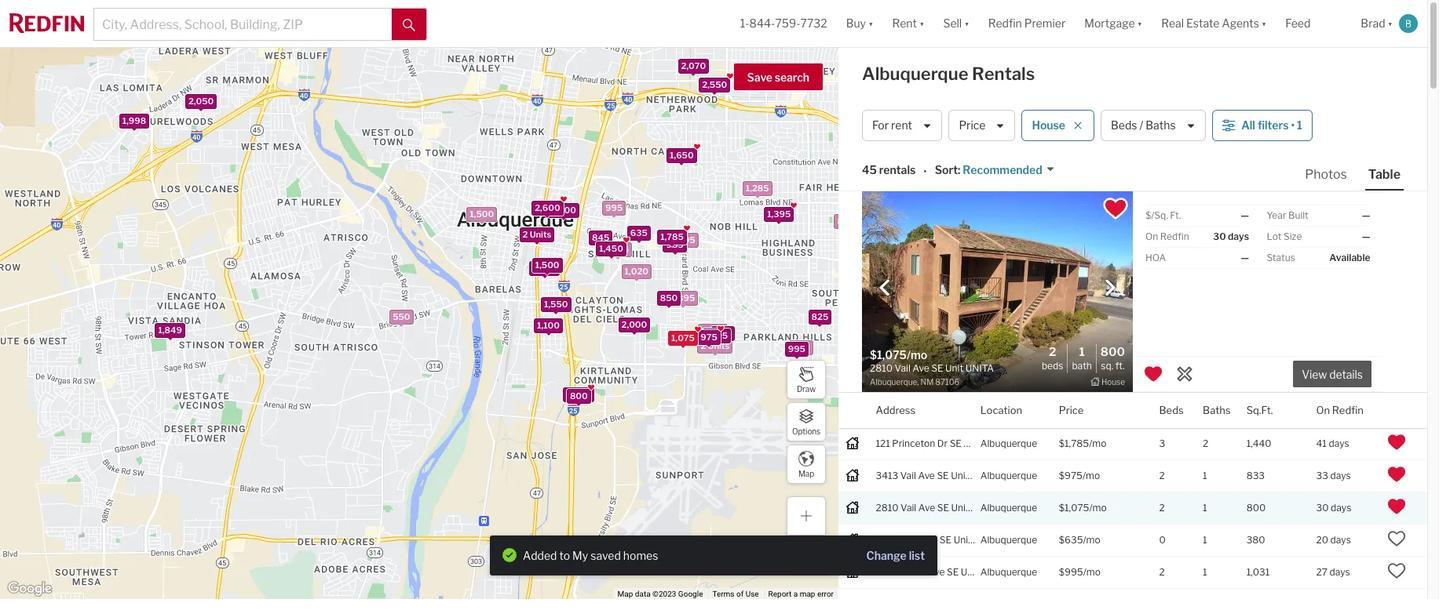 Task type: describe. For each thing, give the bounding box(es) containing it.
search
[[775, 71, 810, 84]]

use
[[746, 591, 759, 599]]

2 inside the 2 beds
[[1049, 346, 1056, 360]]

625
[[664, 231, 681, 242]]

save search button
[[734, 64, 823, 90]]

3413 vail ave se unit 01 albuquerque
[[876, 470, 1037, 482]]

vail for 2810
[[901, 502, 917, 514]]

$975
[[1059, 470, 1083, 482]]

0
[[1159, 534, 1166, 546]]

45 rentals •
[[862, 164, 927, 178]]

$/sq.
[[1146, 210, 1168, 221]]

days left lot
[[1228, 231, 1249, 243]]

year built
[[1267, 210, 1309, 221]]

map for map data ©2023 google
[[618, 591, 633, 599]]

rent
[[892, 17, 917, 30]]

princeton
[[892, 438, 935, 450]]

1 for 1,031
[[1203, 567, 1207, 578]]

photo of 2810 vail ave se unit unita, albuquerque, nm 87106 image
[[862, 192, 1133, 393]]

built
[[1289, 210, 1309, 221]]

albuquerque rentals
[[862, 64, 1035, 84]]

1,785
[[661, 231, 684, 242]]

45
[[862, 164, 877, 177]]

/mo for $1,075
[[1090, 502, 1107, 514]]

2 down the 0
[[1159, 567, 1165, 578]]

$1,075
[[1059, 502, 1090, 514]]

1 vertical spatial 1,395
[[672, 293, 695, 304]]

report a map error
[[768, 591, 834, 599]]

report a map error link
[[768, 591, 834, 599]]

mortgage
[[1085, 17, 1135, 30]]

2,070
[[681, 60, 706, 71]]

ft. inside 800 sq. ft.
[[1116, 360, 1125, 372]]

view details link
[[1293, 360, 1372, 388]]

0 vertical spatial 1,500
[[470, 208, 494, 219]]

759-
[[775, 17, 801, 30]]

ave for 2810
[[919, 502, 935, 514]]

sort :
[[935, 164, 961, 177]]

1 bath
[[1072, 346, 1092, 372]]

/mo for $635
[[1083, 534, 1101, 546]]

rentals
[[879, 164, 916, 177]]

table
[[1369, 167, 1401, 182]]

1,285
[[746, 182, 769, 193]]

beds for beds / baths
[[1111, 119, 1137, 132]]

$1,785
[[1059, 438, 1089, 450]]

buy ▾
[[846, 17, 874, 30]]

house button
[[1022, 110, 1095, 141]]

1 vertical spatial 825
[[812, 312, 829, 323]]

— left status on the top right of page
[[1241, 252, 1249, 264]]

crest
[[902, 567, 926, 578]]

se for unitc
[[940, 534, 952, 546]]

0 vertical spatial 800
[[1101, 346, 1125, 360]]

beds for beds "button" on the right
[[1159, 404, 1184, 417]]

albuquerque down 121princeto
[[981, 470, 1037, 482]]

2810 vail ave se unit unita
[[876, 502, 1000, 514]]

beds / baths
[[1111, 119, 1176, 132]]

mortgage ▾ button
[[1085, 0, 1143, 47]]

1,020
[[625, 266, 649, 277]]

121 princeton dr se unit 121princeto
[[876, 438, 1047, 450]]

$1,785 /mo
[[1059, 438, 1107, 450]]

albuquerque up unitc
[[981, 502, 1037, 514]]

save search
[[747, 71, 810, 84]]

/mo for $1,785
[[1089, 438, 1107, 450]]

filters
[[1258, 119, 1289, 132]]

/mo for $995
[[1083, 567, 1101, 578]]

985
[[666, 239, 684, 250]]

0 vertical spatial ft.
[[1170, 210, 1181, 221]]

2 vertical spatial redfin
[[1332, 404, 1364, 417]]

all filters • 1
[[1242, 119, 1303, 132]]

$975 /mo
[[1059, 470, 1100, 482]]

:
[[958, 164, 961, 177]]

1 for 833
[[1203, 470, 1207, 482]]

1 inside button
[[1297, 119, 1303, 132]]

unita
[[971, 502, 1000, 514]]

days for 380
[[1331, 534, 1351, 546]]

terms of use
[[713, 591, 759, 599]]

on redfin button
[[1317, 393, 1364, 429]]

address button
[[876, 393, 916, 429]]

address
[[876, 404, 916, 417]]

favorite this home image
[[1388, 530, 1407, 549]]

google image
[[4, 580, 56, 600]]

favorite button image
[[1103, 196, 1129, 222]]

2 vertical spatial 800
[[1247, 502, 1266, 514]]

unit for 4
[[961, 567, 979, 578]]

1-844-759-7732 link
[[740, 17, 827, 30]]

submit search image
[[403, 19, 415, 31]]

section containing added to my saved homes
[[490, 536, 938, 576]]

20 days
[[1317, 534, 1351, 546]]

121
[[876, 438, 890, 450]]

1 horizontal spatial price
[[1059, 404, 1084, 417]]

of
[[737, 591, 744, 599]]

4825 crest ave se unit 4 albuquerque
[[876, 567, 1037, 578]]

details
[[1330, 369, 1363, 382]]

▾ inside dropdown button
[[1262, 17, 1267, 30]]

833
[[1247, 470, 1265, 482]]

0 vertical spatial redfin
[[988, 17, 1022, 30]]

$995 /mo
[[1059, 567, 1101, 578]]

rent ▾ button
[[892, 0, 925, 47]]

1,440
[[1247, 438, 1272, 450]]

price inside button
[[959, 119, 986, 132]]

$635
[[1059, 534, 1083, 546]]

0 vertical spatial units
[[530, 229, 551, 240]]

— for size
[[1362, 231, 1371, 243]]

1 horizontal spatial baths
[[1203, 404, 1231, 417]]

• for all filters • 1
[[1291, 119, 1295, 132]]

available
[[1330, 252, 1371, 264]]

unfavorite this home image for 30 days
[[1388, 498, 1407, 516]]

7732
[[801, 17, 827, 30]]

2 down "3"
[[1159, 470, 1165, 482]]

table button
[[1365, 166, 1404, 191]]

1,450
[[599, 243, 623, 254]]

map
[[800, 591, 815, 599]]

days for 1,031
[[1330, 567, 1350, 578]]

beds button
[[1159, 393, 1184, 429]]

unitc
[[974, 534, 1003, 546]]

user photo image
[[1399, 14, 1418, 33]]

— for built
[[1362, 210, 1371, 221]]

1 vertical spatial 1,500
[[535, 259, 560, 270]]

sell
[[943, 17, 962, 30]]

to
[[559, 549, 570, 563]]

sell ▾ button
[[934, 0, 979, 47]]

unfavorite this home image for 33 days
[[1388, 465, 1407, 484]]

ave for 2115
[[921, 534, 938, 546]]

all filters • 1 button
[[1213, 110, 1313, 141]]

850
[[660, 293, 678, 304]]

$1,075 /mo
[[1059, 502, 1107, 514]]

1,998
[[122, 115, 146, 126]]

2,600
[[535, 202, 560, 213]]

1,075
[[671, 333, 695, 344]]

2 up the 0
[[1159, 502, 1165, 514]]

unit for 01
[[951, 470, 969, 482]]

33
[[1317, 470, 1329, 482]]

redfin premier button
[[979, 0, 1075, 47]]

view
[[1302, 369, 1327, 382]]

house
[[1032, 119, 1066, 132]]



Task type: locate. For each thing, give the bounding box(es) containing it.
0 horizontal spatial price button
[[949, 110, 1016, 141]]

0 horizontal spatial 1,395
[[672, 293, 695, 304]]

terms
[[713, 591, 735, 599]]

price
[[959, 119, 986, 132], [1059, 404, 1084, 417]]

gold
[[899, 534, 919, 546]]

1 inside 1 bath
[[1079, 346, 1085, 360]]

1 horizontal spatial •
[[1291, 119, 1295, 132]]

unit left 01
[[951, 470, 969, 482]]

buy ▾ button
[[837, 0, 883, 47]]

se up 2115 gold ave se unit unitc
[[937, 502, 949, 514]]

0 vertical spatial 30 days
[[1213, 231, 1249, 243]]

0 vertical spatial price
[[959, 119, 986, 132]]

— up available
[[1362, 231, 1371, 243]]

recommended button
[[961, 163, 1055, 178]]

saved
[[591, 549, 621, 563]]

• for 45 rentals •
[[924, 165, 927, 178]]

units down 2,600
[[530, 229, 551, 240]]

se left 4
[[947, 567, 959, 578]]

970
[[715, 327, 732, 338]]

beds left the bath
[[1042, 360, 1064, 372]]

save
[[747, 71, 773, 84]]

unfavorite this home image
[[1144, 365, 1163, 384], [1388, 433, 1407, 452]]

0 horizontal spatial map
[[618, 591, 633, 599]]

4
[[981, 567, 987, 578]]

unit for unitc
[[954, 534, 972, 546]]

section
[[490, 536, 938, 576]]

▾ right the "rent"
[[920, 17, 925, 30]]

▾ right the "agents"
[[1262, 17, 1267, 30]]

albuquerque
[[862, 64, 969, 84], [981, 438, 1037, 450], [981, 470, 1037, 482], [981, 502, 1037, 514], [981, 534, 1037, 546], [981, 567, 1037, 578]]

1 horizontal spatial unfavorite this home image
[[1388, 433, 1407, 452]]

0 vertical spatial 995
[[606, 202, 623, 213]]

sq.ft. button
[[1247, 393, 1273, 429]]

ave for 4825
[[928, 567, 945, 578]]

30 up 20 on the right bottom
[[1317, 502, 1329, 514]]

2 units down 970
[[701, 340, 730, 351]]

30
[[1213, 231, 1226, 243], [1317, 502, 1329, 514]]

/mo down $1,075 /mo
[[1083, 534, 1101, 546]]

albuquerque down location 'button'
[[981, 438, 1037, 450]]

added
[[523, 549, 557, 563]]

unit for 121princeto
[[964, 438, 982, 450]]

albuquerque down rent ▾ button
[[862, 64, 969, 84]]

—
[[1241, 210, 1249, 221], [1362, 210, 1371, 221], [1362, 231, 1371, 243], [1241, 252, 1249, 264]]

se
[[950, 438, 962, 450], [937, 470, 949, 482], [937, 502, 949, 514], [940, 534, 952, 546], [947, 567, 959, 578]]

my
[[573, 549, 588, 563]]

1,185
[[607, 244, 629, 255]]

41 days
[[1317, 438, 1350, 450]]

41
[[1317, 438, 1327, 450]]

0 horizontal spatial 2,550
[[566, 389, 592, 400]]

• inside button
[[1291, 119, 1295, 132]]

options button
[[787, 403, 826, 442]]

• inside the 45 rentals •
[[924, 165, 927, 178]]

beds up "3"
[[1159, 404, 1184, 417]]

0 vertical spatial 2 units
[[523, 229, 551, 240]]

price button up the $1,785
[[1059, 393, 1084, 429]]

mortgage ▾ button
[[1075, 0, 1152, 47]]

price up :
[[959, 119, 986, 132]]

▾ right mortgage
[[1138, 17, 1143, 30]]

1 horizontal spatial 825
[[837, 215, 855, 226]]

2 ▾ from the left
[[920, 17, 925, 30]]

• right filters
[[1291, 119, 1295, 132]]

$/sq. ft.
[[1146, 210, 1181, 221]]

redfin left premier on the right
[[988, 17, 1022, 30]]

30 days up 20 days
[[1317, 502, 1352, 514]]

change list button
[[867, 549, 925, 564]]

ave right crest
[[928, 567, 945, 578]]

0 horizontal spatial 2 units
[[523, 229, 551, 240]]

2,000
[[622, 319, 647, 330]]

▾ for mortgage ▾
[[1138, 17, 1143, 30]]

beds
[[1111, 119, 1137, 132], [1042, 360, 1064, 372], [1159, 404, 1184, 417]]

0 vertical spatial beds
[[1111, 119, 1137, 132]]

units down 970
[[708, 340, 730, 351]]

days up 20 days
[[1331, 502, 1352, 514]]

beds inside button
[[1111, 119, 1137, 132]]

map region
[[0, 0, 895, 600]]

favorite this home image
[[1388, 562, 1407, 581]]

map left 'data'
[[618, 591, 633, 599]]

0 vertical spatial price button
[[949, 110, 1016, 141]]

ave up 2810 vail ave se unit unita at the right bottom
[[918, 470, 935, 482]]

baths left sq.ft.
[[1203, 404, 1231, 417]]

previous button image
[[877, 280, 893, 296]]

albuquerque down unita
[[981, 534, 1037, 546]]

0 horizontal spatial 1,500
[[470, 208, 494, 219]]

1 horizontal spatial 800
[[1101, 346, 1125, 360]]

google
[[678, 591, 703, 599]]

2 vertical spatial beds
[[1159, 404, 1184, 417]]

1 vertical spatial 30 days
[[1317, 502, 1352, 514]]

on inside button
[[1317, 404, 1330, 417]]

unfavorite this home image
[[1388, 465, 1407, 484], [1388, 498, 1407, 516]]

baths right /
[[1146, 119, 1176, 132]]

0 horizontal spatial price
[[959, 119, 986, 132]]

1 vertical spatial unfavorite this home image
[[1388, 498, 1407, 516]]

30 days left lot
[[1213, 231, 1249, 243]]

ft. right sq.
[[1116, 360, 1125, 372]]

4825
[[876, 567, 900, 578]]

map inside button
[[799, 469, 814, 479]]

/mo up $975 /mo
[[1089, 438, 1107, 450]]

1,595
[[672, 235, 696, 246]]

995 up draw button
[[788, 344, 806, 355]]

unfavorite this home image right the 41 days
[[1388, 433, 1407, 452]]

0 horizontal spatial baths
[[1146, 119, 1176, 132]]

0 horizontal spatial redfin
[[988, 17, 1022, 30]]

redfin down details
[[1332, 404, 1364, 417]]

1 horizontal spatial beds
[[1111, 119, 1137, 132]]

1 vertical spatial beds
[[1042, 360, 1064, 372]]

635
[[630, 227, 648, 238]]

0 vertical spatial •
[[1291, 119, 1295, 132]]

2,550
[[702, 79, 727, 90], [566, 389, 592, 400]]

2 horizontal spatial 800
[[1247, 502, 1266, 514]]

1-844-759-7732
[[740, 17, 827, 30]]

/mo down $635 /mo
[[1083, 567, 1101, 578]]

1 horizontal spatial 1,395
[[767, 209, 791, 220]]

0 vertical spatial unfavorite this home image
[[1144, 365, 1163, 384]]

1 vertical spatial 800
[[570, 390, 588, 401]]

1,031
[[1247, 567, 1270, 578]]

— for ft.
[[1241, 210, 1249, 221]]

0 horizontal spatial 30
[[1213, 231, 1226, 243]]

1 vertical spatial unfavorite this home image
[[1388, 433, 1407, 452]]

unit left unita
[[951, 502, 969, 514]]

2 horizontal spatial redfin
[[1332, 404, 1364, 417]]

0 vertical spatial 30
[[1213, 231, 1226, 243]]

vail right 3413 at the right
[[901, 470, 916, 482]]

2 left 1 bath
[[1049, 346, 1056, 360]]

0 vertical spatial map
[[799, 469, 814, 479]]

for
[[872, 119, 889, 132]]

1 vertical spatial map
[[618, 591, 633, 599]]

0 horizontal spatial 30 days
[[1213, 231, 1249, 243]]

unfavorite this home image right 33 days
[[1388, 465, 1407, 484]]

0 vertical spatial 1,395
[[767, 209, 791, 220]]

2 left 845
[[523, 229, 528, 240]]

brad ▾
[[1361, 17, 1393, 30]]

1,395 down 1,285
[[767, 209, 791, 220]]

1 vertical spatial redfin
[[1160, 231, 1189, 243]]

unit right dr
[[964, 438, 982, 450]]

price button up recommended
[[949, 110, 1016, 141]]

days right 33
[[1331, 470, 1351, 482]]

price up the $1,785
[[1059, 404, 1084, 417]]

1 vertical spatial price button
[[1059, 393, 1084, 429]]

ave for 3413
[[918, 470, 935, 482]]

redfin down $/sq. ft.
[[1160, 231, 1189, 243]]

1 unfavorite this home image from the top
[[1388, 465, 1407, 484]]

5 ▾ from the left
[[1262, 17, 1267, 30]]

1 vertical spatial units
[[708, 340, 730, 351]]

1 horizontal spatial 30
[[1317, 502, 1329, 514]]

options
[[792, 427, 821, 436]]

days for 1,440
[[1329, 438, 1350, 450]]

beds left /
[[1111, 119, 1137, 132]]

1 horizontal spatial map
[[799, 469, 814, 479]]

2 down '1,095'
[[701, 340, 706, 351]]

1 horizontal spatial ft.
[[1170, 210, 1181, 221]]

unit left unitc
[[954, 534, 972, 546]]

1 vertical spatial vail
[[901, 502, 917, 514]]

/mo for $975
[[1083, 470, 1100, 482]]

City, Address, School, Building, ZIP search field
[[94, 9, 392, 40]]

days
[[1228, 231, 1249, 243], [1329, 438, 1350, 450], [1331, 470, 1351, 482], [1331, 502, 1352, 514], [1331, 534, 1351, 546], [1330, 567, 1350, 578]]

0 vertical spatial unfavorite this home image
[[1388, 465, 1407, 484]]

1,395 up 1,075
[[672, 293, 695, 304]]

▾ for brad ▾
[[1388, 17, 1393, 30]]

days for 800
[[1331, 502, 1352, 514]]

1,095
[[701, 325, 725, 336]]

ft. right $/sq.
[[1170, 210, 1181, 221]]

all
[[1242, 119, 1256, 132]]

brad
[[1361, 17, 1386, 30]]

next button image
[[1103, 280, 1118, 296]]

draw button
[[787, 360, 826, 400]]

rent
[[891, 119, 912, 132]]

on up '41'
[[1317, 404, 1330, 417]]

0 horizontal spatial •
[[924, 165, 927, 178]]

950
[[793, 342, 810, 353]]

1 vertical spatial •
[[924, 165, 927, 178]]

unfavorite this home image left x-out this home image
[[1144, 365, 1163, 384]]

▾ right brad
[[1388, 17, 1393, 30]]

0 vertical spatial 825
[[837, 215, 855, 226]]

1 vertical spatial 2 units
[[701, 340, 730, 351]]

3413
[[876, 470, 899, 482]]

1 horizontal spatial redfin
[[1160, 231, 1189, 243]]

▾ right sell at the right top of page
[[964, 17, 970, 30]]

— left year
[[1241, 210, 1249, 221]]

▾ for buy ▾
[[869, 17, 874, 30]]

3
[[1159, 438, 1166, 450]]

800 inside map region
[[570, 390, 588, 401]]

map down options
[[799, 469, 814, 479]]

lot size
[[1267, 231, 1302, 243]]

days right '41'
[[1329, 438, 1350, 450]]

0 vertical spatial on redfin
[[1146, 231, 1189, 243]]

list
[[909, 549, 925, 563]]

se for 4
[[947, 567, 959, 578]]

on redfin up the 41 days
[[1317, 404, 1364, 417]]

/mo
[[1089, 438, 1107, 450], [1083, 470, 1100, 482], [1090, 502, 1107, 514], [1083, 534, 1101, 546], [1083, 567, 1101, 578]]

a
[[794, 591, 798, 599]]

rentals
[[972, 64, 1035, 84]]

1-
[[740, 17, 750, 30]]

on up hoa
[[1146, 231, 1158, 243]]

1 horizontal spatial price button
[[1059, 393, 1084, 429]]

2 down baths button
[[1203, 438, 1209, 450]]

▾ for sell ▾
[[964, 17, 970, 30]]

2115 gold ave se unit unitc
[[876, 534, 1003, 546]]

x-out this home image
[[1176, 365, 1194, 384]]

2115
[[876, 534, 897, 546]]

unfavorite this home image up favorite this home icon
[[1388, 498, 1407, 516]]

1,500 left 2,600
[[470, 208, 494, 219]]

favorite button checkbox
[[1103, 196, 1129, 222]]

days right 27
[[1330, 567, 1350, 578]]

vail right 2810
[[901, 502, 917, 514]]

redfin
[[988, 17, 1022, 30], [1160, 231, 1189, 243], [1332, 404, 1364, 417]]

1 vertical spatial 995
[[788, 344, 806, 355]]

view details
[[1302, 369, 1363, 382]]

baths inside button
[[1146, 119, 1176, 132]]

map for map
[[799, 469, 814, 479]]

• left sort at the right top of the page
[[924, 165, 927, 178]]

vail
[[901, 470, 916, 482], [901, 502, 917, 514]]

0 horizontal spatial 825
[[812, 312, 829, 323]]

995 up 845
[[606, 202, 623, 213]]

real estate agents ▾
[[1162, 17, 1267, 30]]

/mo up $1,075 /mo
[[1083, 470, 1100, 482]]

se down 2810 vail ave se unit unita at the right bottom
[[940, 534, 952, 546]]

1 vertical spatial 30
[[1317, 502, 1329, 514]]

2 units down 2,600
[[523, 229, 551, 240]]

380
[[1247, 534, 1266, 546]]

©2023
[[653, 591, 676, 599]]

se down dr
[[937, 470, 949, 482]]

0 horizontal spatial on redfin
[[1146, 231, 1189, 243]]

se for 121princeto
[[950, 438, 962, 450]]

0 horizontal spatial 800
[[570, 390, 588, 401]]

800 sq. ft.
[[1101, 346, 1125, 372]]

•
[[1291, 119, 1295, 132], [924, 165, 927, 178]]

1 for 800
[[1203, 502, 1207, 514]]

1 horizontal spatial 995
[[788, 344, 806, 355]]

1 vertical spatial 2,550
[[566, 389, 592, 400]]

— down the table button
[[1362, 210, 1371, 221]]

se right dr
[[950, 438, 962, 450]]

1 horizontal spatial 1,500
[[535, 259, 560, 270]]

1 horizontal spatial units
[[708, 340, 730, 351]]

0 horizontal spatial on
[[1146, 231, 1158, 243]]

30 days
[[1213, 231, 1249, 243], [1317, 502, 1352, 514]]

1 for 380
[[1203, 534, 1207, 546]]

unit left 4
[[961, 567, 979, 578]]

days right 20 on the right bottom
[[1331, 534, 1351, 546]]

view details button
[[1293, 361, 1372, 388]]

recommended
[[963, 164, 1043, 177]]

0 vertical spatial vail
[[901, 470, 916, 482]]

3 ▾ from the left
[[964, 17, 970, 30]]

1 horizontal spatial 30 days
[[1317, 502, 1352, 514]]

1 ▾ from the left
[[869, 17, 874, 30]]

days for 833
[[1331, 470, 1351, 482]]

▾ right buy
[[869, 17, 874, 30]]

845
[[592, 232, 610, 243]]

1 horizontal spatial 2 units
[[701, 340, 730, 351]]

1 horizontal spatial on
[[1317, 404, 1330, 417]]

1 horizontal spatial 2,550
[[702, 79, 727, 90]]

bath
[[1072, 360, 1092, 372]]

albuquerque down unitc
[[981, 567, 1037, 578]]

33 days
[[1317, 470, 1351, 482]]

1 vertical spatial baths
[[1203, 404, 1231, 417]]

1 vertical spatial on redfin
[[1317, 404, 1364, 417]]

/mo up $635 /mo
[[1090, 502, 1107, 514]]

report
[[768, 591, 792, 599]]

0 vertical spatial baths
[[1146, 119, 1176, 132]]

▾ for rent ▾
[[920, 17, 925, 30]]

ave up list
[[921, 534, 938, 546]]

2 horizontal spatial beds
[[1159, 404, 1184, 417]]

6 ▾ from the left
[[1388, 17, 1393, 30]]

remove house image
[[1074, 121, 1083, 130]]

premier
[[1025, 17, 1066, 30]]

4 ▾ from the left
[[1138, 17, 1143, 30]]

2 unfavorite this home image from the top
[[1388, 498, 1407, 516]]

homes
[[623, 549, 658, 563]]

agents
[[1222, 17, 1259, 30]]

0 vertical spatial 2,550
[[702, 79, 727, 90]]

0 horizontal spatial 995
[[606, 202, 623, 213]]

ave up 2115 gold ave se unit unitc
[[919, 502, 935, 514]]

0 vertical spatial on
[[1146, 231, 1158, 243]]

added to my saved homes
[[523, 549, 658, 563]]

dr
[[937, 438, 948, 450]]

heading
[[870, 347, 998, 389]]

unit for unita
[[951, 502, 969, 514]]

27 days
[[1317, 567, 1350, 578]]

1,550
[[544, 299, 568, 310]]

1 vertical spatial price
[[1059, 404, 1084, 417]]

1 horizontal spatial on redfin
[[1317, 404, 1364, 417]]

2810
[[876, 502, 899, 514]]

1,650
[[670, 150, 694, 161]]

27
[[1317, 567, 1328, 578]]

0 horizontal spatial units
[[530, 229, 551, 240]]

1 vertical spatial ft.
[[1116, 360, 1125, 372]]

vail for 3413
[[901, 470, 916, 482]]

0 horizontal spatial ft.
[[1116, 360, 1125, 372]]

30 left lot
[[1213, 231, 1226, 243]]

for rent button
[[862, 110, 943, 141]]

se for 01
[[937, 470, 949, 482]]

se for unita
[[937, 502, 949, 514]]

on redfin down $/sq. ft.
[[1146, 231, 1189, 243]]

0 horizontal spatial beds
[[1042, 360, 1064, 372]]

1,500 up 1,550
[[535, 259, 560, 270]]

0 horizontal spatial unfavorite this home image
[[1144, 365, 1163, 384]]

1 vertical spatial on
[[1317, 404, 1330, 417]]

status
[[1267, 252, 1296, 264]]



Task type: vqa. For each thing, say whether or not it's contained in the screenshot.
Price to the right
yes



